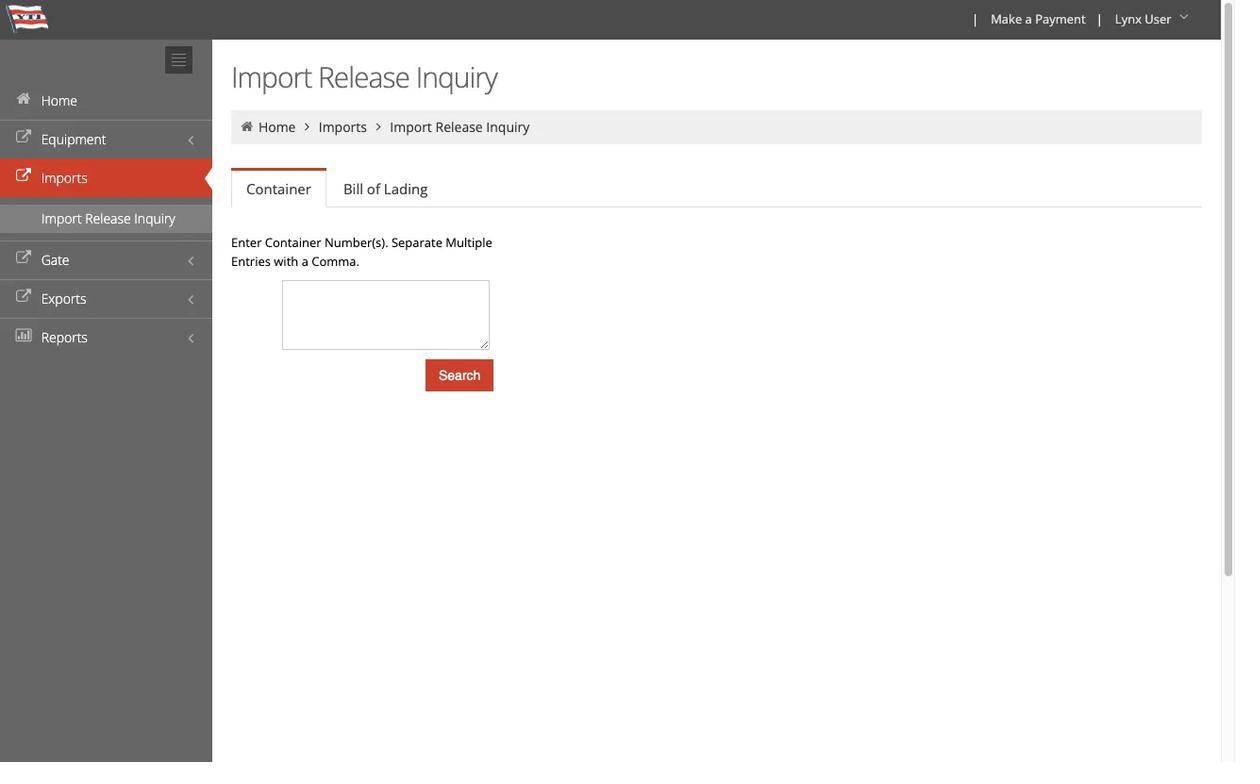 Task type: describe. For each thing, give the bounding box(es) containing it.
1 horizontal spatial import release inquiry link
[[390, 118, 530, 136]]

reports
[[41, 329, 88, 346]]

import release inquiry for left import release inquiry link
[[42, 210, 175, 228]]

2 | from the left
[[1097, 10, 1104, 27]]

user
[[1145, 10, 1172, 27]]

angle right image
[[370, 120, 387, 133]]

bar chart image
[[14, 329, 33, 343]]

external link image for imports
[[14, 170, 33, 183]]

0 vertical spatial import release inquiry
[[231, 58, 497, 96]]

bill
[[344, 179, 363, 198]]

0 horizontal spatial home
[[41, 92, 77, 110]]

lynx
[[1116, 10, 1142, 27]]

0 vertical spatial import
[[231, 58, 312, 96]]

0 vertical spatial container
[[246, 179, 311, 198]]

0 horizontal spatial import release inquiry link
[[0, 205, 212, 233]]

0 horizontal spatial home link
[[0, 81, 212, 120]]

lading
[[384, 179, 428, 198]]

1 vertical spatial inquiry
[[487, 118, 530, 136]]

payment
[[1036, 10, 1086, 27]]

1 horizontal spatial release
[[318, 58, 410, 96]]

2 vertical spatial inquiry
[[134, 210, 175, 228]]

with
[[274, 253, 299, 270]]

gate link
[[0, 241, 212, 279]]

comma.
[[312, 253, 360, 270]]

a inside 'enter container number(s).  separate multiple entries with a comma.'
[[302, 253, 309, 270]]

angle right image
[[299, 120, 316, 133]]

release for the right import release inquiry link
[[436, 118, 483, 136]]

make a payment link
[[983, 0, 1093, 40]]

bill of lading link
[[328, 170, 443, 208]]

bill of lading
[[344, 179, 428, 198]]

a inside make a payment "link"
[[1026, 10, 1033, 27]]

1 vertical spatial import
[[390, 118, 432, 136]]

1 vertical spatial imports link
[[0, 159, 212, 197]]

lynx user link
[[1107, 0, 1201, 40]]

exports link
[[0, 279, 212, 318]]

0 vertical spatial imports
[[319, 118, 367, 136]]



Task type: vqa. For each thing, say whether or not it's contained in the screenshot.
angle right icon
yes



Task type: locate. For each thing, give the bounding box(es) containing it.
1 vertical spatial container
[[265, 234, 321, 251]]

imports link down 'equipment' on the top left of the page
[[0, 159, 212, 197]]

0 vertical spatial inquiry
[[416, 58, 497, 96]]

make
[[991, 10, 1023, 27]]

import right angle right icon
[[390, 118, 432, 136]]

1 vertical spatial a
[[302, 253, 309, 270]]

0 horizontal spatial release
[[85, 210, 131, 228]]

container link
[[231, 171, 327, 208]]

search button
[[426, 360, 494, 392]]

external link image inside "imports" link
[[14, 170, 33, 183]]

imports link
[[319, 118, 367, 136], [0, 159, 212, 197]]

home image
[[14, 93, 33, 106]]

1 horizontal spatial home
[[259, 118, 296, 136]]

release up gate link
[[85, 210, 131, 228]]

imports
[[319, 118, 367, 136], [41, 169, 88, 187]]

search
[[439, 368, 481, 383]]

separate
[[392, 234, 443, 251]]

1 vertical spatial home
[[259, 118, 296, 136]]

external link image
[[14, 131, 33, 144]]

None text field
[[282, 280, 490, 350]]

external link image inside exports link
[[14, 291, 33, 304]]

0 horizontal spatial |
[[972, 10, 979, 27]]

import up home icon
[[231, 58, 312, 96]]

enter
[[231, 234, 262, 251]]

external link image inside gate link
[[14, 252, 33, 265]]

0 vertical spatial a
[[1026, 10, 1033, 27]]

make a payment
[[991, 10, 1086, 27]]

entries
[[231, 253, 271, 270]]

0 vertical spatial external link image
[[14, 170, 33, 183]]

external link image up bar chart icon
[[14, 291, 33, 304]]

0 horizontal spatial import
[[42, 210, 82, 228]]

2 vertical spatial import release inquiry
[[42, 210, 175, 228]]

2 horizontal spatial release
[[436, 118, 483, 136]]

2 horizontal spatial import
[[390, 118, 432, 136]]

home right home image
[[41, 92, 77, 110]]

external link image down external link image
[[14, 170, 33, 183]]

0 vertical spatial import release inquiry link
[[390, 118, 530, 136]]

external link image left gate
[[14, 252, 33, 265]]

1 horizontal spatial home link
[[259, 118, 296, 136]]

reports link
[[0, 318, 212, 357]]

equipment link
[[0, 120, 212, 159]]

1 horizontal spatial imports link
[[319, 118, 367, 136]]

1 external link image from the top
[[14, 170, 33, 183]]

imports link right angle right image
[[319, 118, 367, 136]]

import release inquiry up gate link
[[42, 210, 175, 228]]

1 vertical spatial imports
[[41, 169, 88, 187]]

a right with
[[302, 253, 309, 270]]

container inside 'enter container number(s).  separate multiple entries with a comma.'
[[265, 234, 321, 251]]

equipment
[[41, 130, 106, 148]]

enter container number(s).  separate multiple entries with a comma.
[[231, 234, 493, 270]]

number(s).
[[325, 234, 389, 251]]

import release inquiry for the right import release inquiry link
[[390, 118, 530, 136]]

of
[[367, 179, 380, 198]]

imports right angle right image
[[319, 118, 367, 136]]

0 horizontal spatial imports
[[41, 169, 88, 187]]

multiple
[[446, 234, 493, 251]]

inquiry
[[416, 58, 497, 96], [487, 118, 530, 136], [134, 210, 175, 228]]

3 external link image from the top
[[14, 291, 33, 304]]

1 horizontal spatial a
[[1026, 10, 1033, 27]]

home link
[[0, 81, 212, 120], [259, 118, 296, 136]]

2 external link image from the top
[[14, 252, 33, 265]]

import release inquiry link right angle right icon
[[390, 118, 530, 136]]

container
[[246, 179, 311, 198], [265, 234, 321, 251]]

external link image
[[14, 170, 33, 183], [14, 252, 33, 265], [14, 291, 33, 304]]

0 vertical spatial home
[[41, 92, 77, 110]]

0 horizontal spatial imports link
[[0, 159, 212, 197]]

home
[[41, 92, 77, 110], [259, 118, 296, 136]]

import up gate
[[42, 210, 82, 228]]

2 vertical spatial import
[[42, 210, 82, 228]]

1 vertical spatial import release inquiry link
[[0, 205, 212, 233]]

1 vertical spatial import release inquiry
[[390, 118, 530, 136]]

home link right home icon
[[259, 118, 296, 136]]

gate
[[41, 251, 69, 269]]

release up angle right icon
[[318, 58, 410, 96]]

release
[[318, 58, 410, 96], [436, 118, 483, 136], [85, 210, 131, 228]]

import release inquiry
[[231, 58, 497, 96], [390, 118, 530, 136], [42, 210, 175, 228]]

imports down 'equipment' on the top left of the page
[[41, 169, 88, 187]]

| left the make
[[972, 10, 979, 27]]

container up with
[[265, 234, 321, 251]]

home image
[[239, 120, 255, 133]]

|
[[972, 10, 979, 27], [1097, 10, 1104, 27]]

exports
[[41, 290, 86, 308]]

import
[[231, 58, 312, 96], [390, 118, 432, 136], [42, 210, 82, 228]]

external link image for exports
[[14, 291, 33, 304]]

a
[[1026, 10, 1033, 27], [302, 253, 309, 270]]

external link image for gate
[[14, 252, 33, 265]]

1 vertical spatial release
[[436, 118, 483, 136]]

1 vertical spatial external link image
[[14, 252, 33, 265]]

1 | from the left
[[972, 10, 979, 27]]

| left lynx
[[1097, 10, 1104, 27]]

0 horizontal spatial a
[[302, 253, 309, 270]]

a right the make
[[1026, 10, 1033, 27]]

1 horizontal spatial |
[[1097, 10, 1104, 27]]

import release inquiry up angle right icon
[[231, 58, 497, 96]]

0 vertical spatial imports link
[[319, 118, 367, 136]]

angle down image
[[1175, 10, 1194, 24]]

import release inquiry link
[[390, 118, 530, 136], [0, 205, 212, 233]]

2 vertical spatial release
[[85, 210, 131, 228]]

import release inquiry link up gate link
[[0, 205, 212, 233]]

import release inquiry right angle right icon
[[390, 118, 530, 136]]

1 horizontal spatial imports
[[319, 118, 367, 136]]

home link up 'equipment' on the top left of the page
[[0, 81, 212, 120]]

0 vertical spatial release
[[318, 58, 410, 96]]

home right home icon
[[259, 118, 296, 136]]

container up enter
[[246, 179, 311, 198]]

2 vertical spatial external link image
[[14, 291, 33, 304]]

lynx user
[[1116, 10, 1172, 27]]

1 horizontal spatial import
[[231, 58, 312, 96]]

release for left import release inquiry link
[[85, 210, 131, 228]]

release right angle right icon
[[436, 118, 483, 136]]



